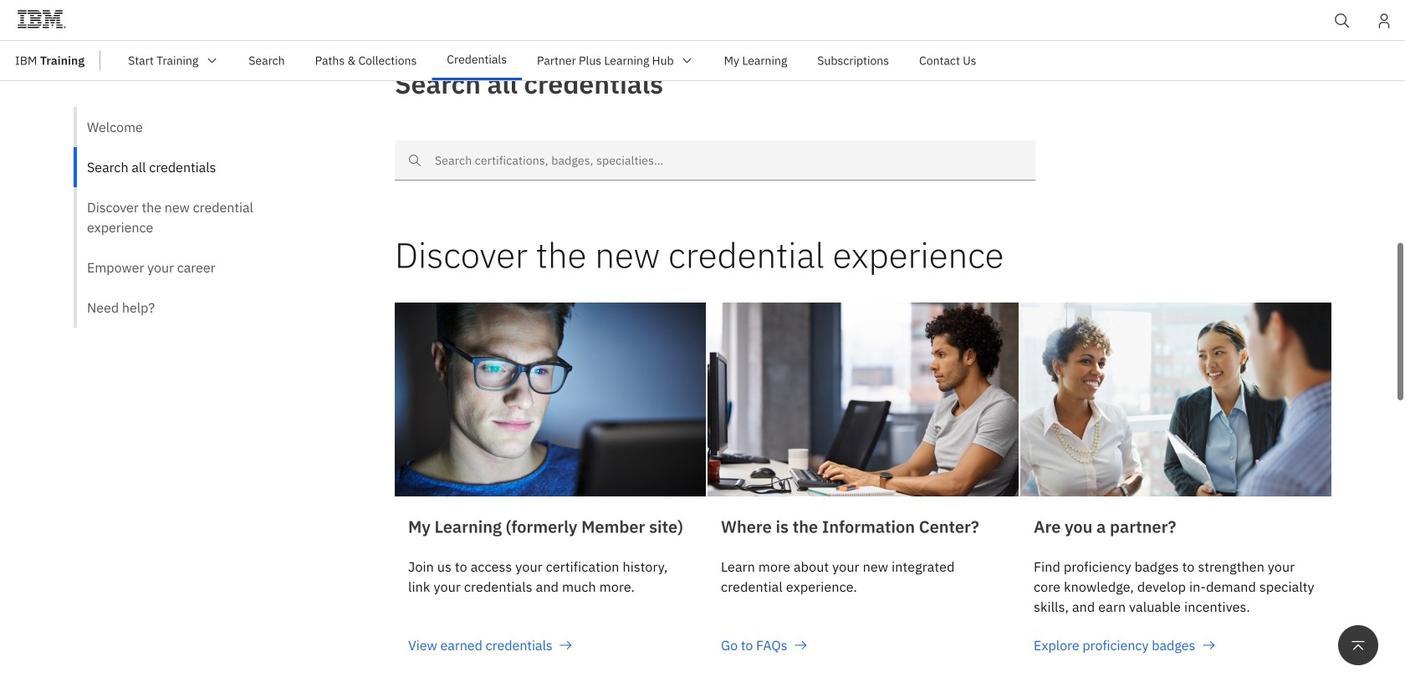 Task type: describe. For each thing, give the bounding box(es) containing it.
partner plus learning hub image
[[681, 54, 694, 67]]

start training image
[[205, 54, 219, 67]]

notifications image
[[1376, 13, 1393, 29]]

search image
[[1335, 13, 1351, 29]]

Search certifications, badges, specialties… text field
[[395, 141, 1036, 181]]

scroll to top image
[[1351, 638, 1367, 654]]



Task type: vqa. For each thing, say whether or not it's contained in the screenshot.
IBM Platform Name "element"
yes



Task type: locate. For each thing, give the bounding box(es) containing it.
None search field
[[395, 141, 1036, 181]]

ibm platform name element
[[0, 0, 1406, 48], [0, 41, 1406, 81], [113, 41, 1406, 80]]



